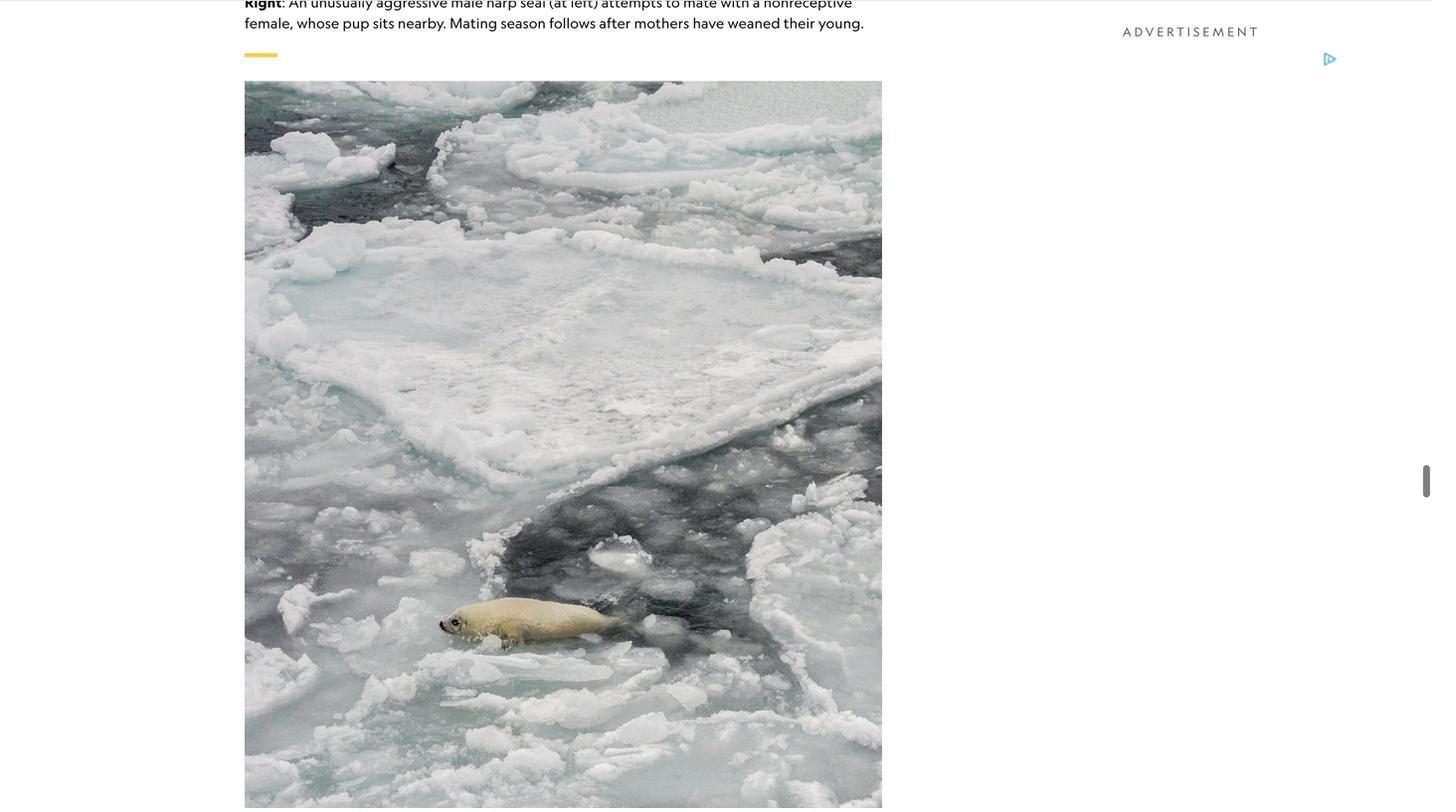 Task type: describe. For each thing, give the bounding box(es) containing it.
attempts
[[602, 0, 663, 10]]

left)
[[571, 0, 598, 10]]

male
[[451, 0, 483, 10]]

follows
[[549, 14, 596, 31]]

their
[[784, 14, 816, 31]]

harp
[[487, 0, 517, 10]]

weaned
[[728, 14, 781, 31]]

nearby.
[[398, 14, 447, 31]]

after
[[599, 14, 631, 31]]

a fluffy white seal pup jumping out of the icy water onto a floating ice sheet. image
[[245, 81, 883, 809]]

to
[[666, 0, 680, 10]]

whose
[[297, 14, 340, 31]]

:
[[282, 0, 286, 10]]

mate
[[684, 0, 718, 10]]



Task type: locate. For each thing, give the bounding box(es) containing it.
young.
[[819, 14, 865, 31]]

mating
[[450, 14, 498, 31]]

season
[[501, 14, 546, 31]]

unusually
[[311, 0, 373, 10]]

sits
[[373, 14, 395, 31]]

mothers
[[634, 14, 690, 31]]

female,
[[245, 14, 294, 31]]

an
[[289, 0, 308, 10]]

: an unusually aggressive male harp seal (at left) attempts to mate with a nonreceptive female, whose pup sits nearby. mating season follows after mothers have weaned their young.
[[245, 0, 865, 31]]

nonreceptive
[[764, 0, 853, 10]]

a
[[753, 0, 761, 10]]

advertisement element
[[1043, 50, 1341, 298]]

with
[[721, 0, 750, 10]]

have
[[693, 14, 725, 31]]

seal
[[520, 0, 546, 10]]

(at
[[549, 0, 568, 10]]

pup
[[343, 14, 370, 31]]

aggressive
[[376, 0, 448, 10]]



Task type: vqa. For each thing, say whether or not it's contained in the screenshot.
harp at the top of the page
yes



